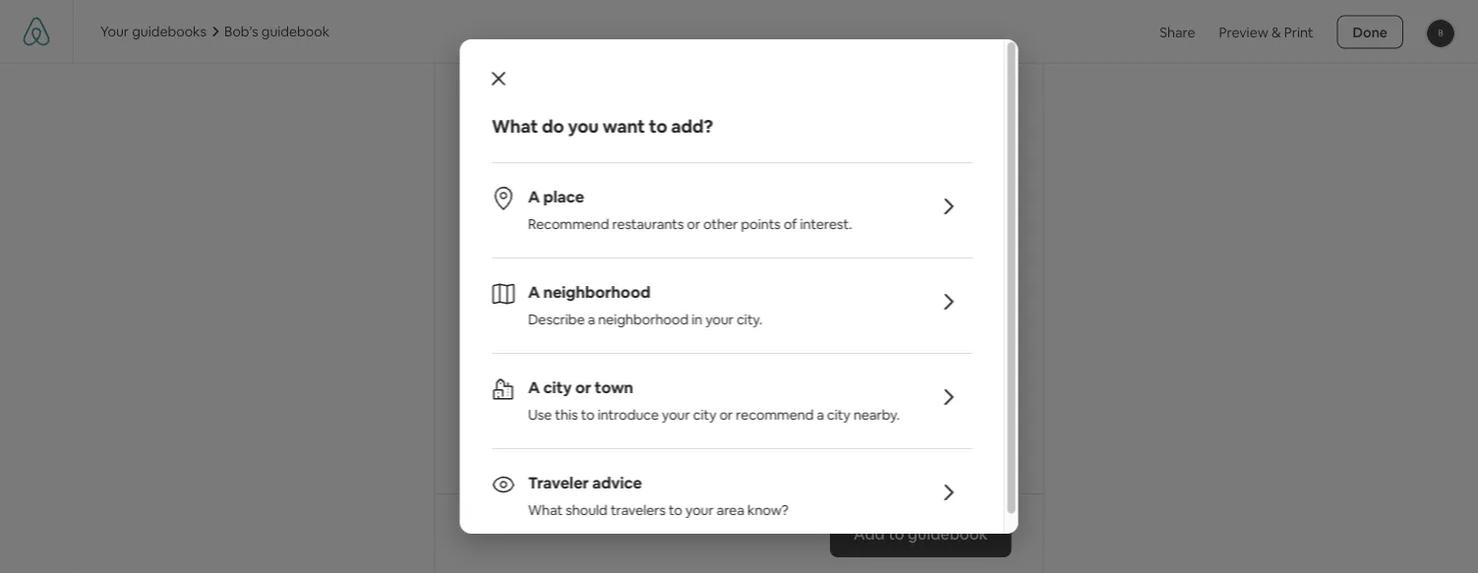 Task type: locate. For each thing, give the bounding box(es) containing it.
or inside you haven't added any places, neighborhoods, or city advice to your guidebook yet.
[[869, 280, 887, 304]]

3 a from the top
[[528, 377, 540, 397]]

1 vertical spatial a
[[817, 406, 824, 424]]

what down traveler
[[528, 502, 562, 519]]

0 horizontal spatial bob's guidebook
[[224, 23, 330, 40]]

0 horizontal spatial advice
[[592, 473, 642, 493]]

advice
[[927, 280, 983, 304], [592, 473, 642, 493]]

or left the other at top
[[687, 215, 700, 233]]

city
[[891, 280, 923, 304], [543, 377, 572, 397], [693, 406, 716, 424], [827, 406, 850, 424]]

what
[[491, 115, 538, 138], [528, 502, 562, 519]]

0 vertical spatial a
[[528, 186, 540, 207]]

city inside you haven't added any places, neighborhoods, or city advice to your guidebook yet.
[[891, 280, 923, 304]]

to
[[649, 115, 667, 138], [986, 280, 1005, 304], [581, 406, 594, 424], [669, 502, 682, 519], [888, 524, 905, 544]]

recommend
[[528, 215, 609, 233]]

a left place
[[528, 186, 540, 207]]

0 vertical spatial bob's guidebook
[[224, 23, 330, 40]]

2 vertical spatial a
[[528, 377, 540, 397]]

add to guidebook button
[[830, 511, 1012, 558]]

a inside a neighborhood describe a neighborhood in your city.
[[588, 311, 595, 329]]

1 a from the top
[[528, 186, 540, 207]]

a inside a place recommend restaurants or other points of interest.
[[528, 186, 540, 207]]

bob's
[[224, 23, 258, 40], [467, 92, 548, 134]]

of
[[783, 215, 797, 233]]

interest.
[[800, 215, 852, 233]]

bob's up edit
[[467, 92, 548, 134]]

advice inside traveler advice what should travelers to your area know?
[[592, 473, 642, 493]]

a inside a city or town use this to introduce your city or recommend a city nearby.
[[528, 377, 540, 397]]

1 horizontal spatial a
[[817, 406, 824, 424]]

1 vertical spatial bob's
[[467, 92, 548, 134]]

a up the use
[[528, 377, 540, 397]]

nearby.
[[853, 406, 900, 424]]

in
[[691, 311, 702, 329]]

done
[[1353, 23, 1388, 41]]

use
[[528, 406, 552, 424]]

bob's guidebook
[[224, 23, 330, 40], [467, 92, 718, 134]]

or left recommend
[[719, 406, 733, 424]]

print
[[1285, 23, 1314, 41]]

should
[[565, 502, 607, 519]]

&
[[1272, 23, 1282, 41]]

neighborhood
[[543, 282, 650, 302], [598, 311, 688, 329]]

1 horizontal spatial advice
[[927, 280, 983, 304]]

0 horizontal spatial bob's
[[224, 23, 258, 40]]

a down added
[[588, 311, 595, 329]]

add?
[[671, 115, 713, 138]]

1 horizontal spatial bob's guidebook
[[467, 92, 718, 134]]

bob's right guidebooks
[[224, 23, 258, 40]]

your inside traveler advice what should travelers to your area know?
[[685, 502, 714, 519]]

preview
[[1219, 23, 1269, 41]]

what left the do
[[491, 115, 538, 138]]

guidebooks
[[132, 23, 207, 40]]

a right recommend
[[817, 406, 824, 424]]

preview & print link
[[1219, 23, 1314, 41]]

1 vertical spatial advice
[[592, 473, 642, 493]]

a for a city or town
[[528, 377, 540, 397]]

2 a from the top
[[528, 282, 540, 302]]

neighborhood up describe
[[543, 282, 650, 302]]

guidebook inside you haven't added any places, neighborhoods, or city advice to your guidebook yet.
[[696, 302, 788, 325]]

a up describe
[[528, 282, 540, 302]]

yet.
[[792, 302, 824, 325]]

guidebook
[[261, 23, 330, 40], [555, 92, 718, 134], [696, 302, 788, 325], [908, 524, 988, 544]]

your guidebooks
[[100, 23, 207, 40]]

or inside a place recommend restaurants or other points of interest.
[[687, 215, 700, 233]]

bob's guidebook link
[[210, 22, 330, 41]]

a inside a neighborhood describe a neighborhood in your city.
[[528, 282, 540, 302]]

a
[[528, 186, 540, 207], [528, 282, 540, 302], [528, 377, 540, 397]]

you
[[568, 115, 599, 138]]

your inside you haven't added any places, neighborhoods, or city advice to your guidebook yet.
[[654, 302, 693, 325]]

traveler
[[528, 473, 589, 493]]

profile image
[[1428, 20, 1455, 47]]

edit title and cover
[[490, 176, 629, 196]]

or right yet.
[[869, 280, 887, 304]]

added
[[576, 280, 630, 304]]

your
[[654, 302, 693, 325], [705, 311, 734, 329], [662, 406, 690, 424], [685, 502, 714, 519]]

and
[[556, 176, 584, 196]]

you
[[474, 280, 505, 304]]

1 vertical spatial what
[[528, 502, 562, 519]]

any
[[634, 280, 664, 304]]

a
[[588, 311, 595, 329], [817, 406, 824, 424]]

edit
[[490, 176, 520, 196]]

neighborhood down any
[[598, 311, 688, 329]]

0 vertical spatial a
[[588, 311, 595, 329]]

want
[[602, 115, 645, 138]]

0 vertical spatial what
[[491, 115, 538, 138]]

0 vertical spatial advice
[[927, 280, 983, 304]]

0 horizontal spatial a
[[588, 311, 595, 329]]

to inside traveler advice what should travelers to your area know?
[[669, 502, 682, 519]]

share button
[[1160, 22, 1196, 42]]

know?
[[747, 502, 788, 519]]

your guidebooks link
[[100, 23, 207, 40]]

or
[[687, 215, 700, 233], [869, 280, 887, 304], [575, 377, 591, 397], [719, 406, 733, 424]]

1 vertical spatial neighborhood
[[598, 311, 688, 329]]

to inside button
[[888, 524, 905, 544]]

1 vertical spatial a
[[528, 282, 540, 302]]



Task type: describe. For each thing, give the bounding box(es) containing it.
points
[[741, 215, 780, 233]]

0 vertical spatial bob's
[[224, 23, 258, 40]]

what inside traveler advice what should travelers to your area know?
[[528, 502, 562, 519]]

to inside a city or town use this to introduce your city or recommend a city nearby.
[[581, 406, 594, 424]]

a city or town use this to introduce your city or recommend a city nearby.
[[528, 377, 900, 424]]

neighborhoods,
[[731, 280, 865, 304]]

traveler advice what should travelers to your area know?
[[528, 473, 788, 519]]

recommend
[[736, 406, 814, 424]]

1 horizontal spatial bob's
[[467, 92, 548, 134]]

do
[[541, 115, 564, 138]]

guidebook inside button
[[908, 524, 988, 544]]

place
[[543, 186, 584, 207]]

a neighborhood describe a neighborhood in your city.
[[528, 282, 762, 329]]

advice inside you haven't added any places, neighborhoods, or city advice to your guidebook yet.
[[927, 280, 983, 304]]

0 vertical spatial neighborhood
[[543, 282, 650, 302]]

your
[[100, 23, 129, 40]]

your inside a city or town use this to introduce your city or recommend a city nearby.
[[662, 406, 690, 424]]

travelers
[[610, 502, 666, 519]]

1 vertical spatial bob's guidebook
[[467, 92, 718, 134]]

what do you want to add?
[[491, 115, 713, 138]]

introduce
[[597, 406, 659, 424]]

haven't
[[509, 280, 572, 304]]

add to guidebook
[[854, 524, 988, 544]]

or left town
[[575, 377, 591, 397]]

city.
[[737, 311, 762, 329]]

a inside a city or town use this to introduce your city or recommend a city nearby.
[[817, 406, 824, 424]]

restaurants
[[612, 215, 684, 233]]

add
[[854, 524, 885, 544]]

share
[[1160, 23, 1196, 41]]

this
[[555, 406, 578, 424]]

preview & print
[[1219, 23, 1314, 41]]

done button
[[1338, 15, 1404, 49]]

area
[[717, 502, 744, 519]]

a for a neighborhood
[[528, 282, 540, 302]]

cover
[[588, 176, 629, 196]]

describe
[[528, 311, 585, 329]]

you haven't added any places, neighborhoods, or city advice to your guidebook yet.
[[474, 280, 1005, 325]]

town
[[594, 377, 633, 397]]

a for a place
[[528, 186, 540, 207]]

your inside a neighborhood describe a neighborhood in your city.
[[705, 311, 734, 329]]

to inside you haven't added any places, neighborhoods, or city advice to your guidebook yet.
[[986, 280, 1005, 304]]

edit title and cover button
[[467, 162, 653, 210]]

a place recommend restaurants or other points of interest.
[[528, 186, 852, 233]]

places,
[[668, 280, 727, 304]]

other
[[703, 215, 738, 233]]

title
[[523, 176, 553, 196]]



Task type: vqa. For each thing, say whether or not it's contained in the screenshot.
the your in the Traveler advice What should travelers to your area know?
yes



